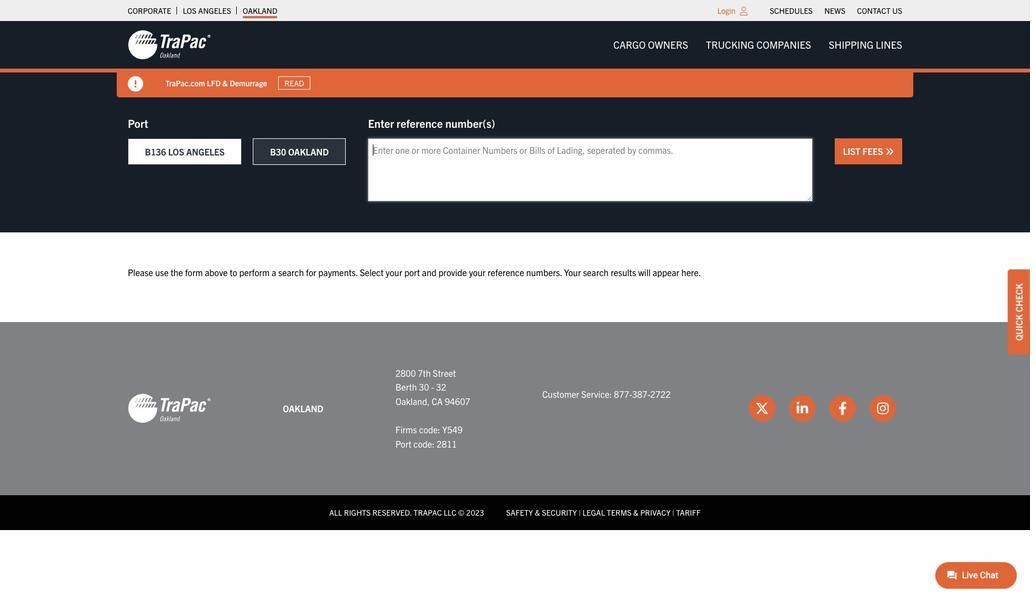 Task type: describe. For each thing, give the bounding box(es) containing it.
corporate link
[[128, 3, 171, 18]]

please
[[128, 267, 153, 278]]

menu bar containing schedules
[[764, 3, 908, 18]]

Enter reference number(s) text field
[[368, 138, 813, 201]]

corporate
[[128, 6, 171, 15]]

login
[[718, 6, 736, 15]]

0 vertical spatial los
[[183, 6, 197, 15]]

y549
[[442, 424, 463, 435]]

2800 7th street berth 30 - 32 oakland, ca 94607
[[396, 367, 470, 407]]

us
[[892, 6, 902, 15]]

b136
[[145, 146, 166, 157]]

number(s)
[[445, 116, 495, 130]]

©
[[458, 507, 465, 517]]

footer containing 2800 7th street
[[0, 322, 1030, 530]]

customer
[[542, 388, 579, 399]]

solid image inside banner
[[128, 76, 143, 92]]

2 search from the left
[[583, 267, 609, 278]]

1 | from the left
[[579, 507, 581, 517]]

provide
[[439, 267, 467, 278]]

all rights reserved. trapac llc © 2023
[[329, 507, 484, 517]]

your
[[564, 267, 581, 278]]

1 search from the left
[[278, 267, 304, 278]]

trapac
[[414, 507, 442, 517]]

tariff
[[676, 507, 701, 517]]

1 vertical spatial angeles
[[186, 146, 225, 157]]

2 horizontal spatial &
[[633, 507, 639, 517]]

enter
[[368, 116, 394, 130]]

the
[[171, 267, 183, 278]]

safety & security | legal terms & privacy | tariff
[[506, 507, 701, 517]]

port inside firms code:  y549 port code:  2811
[[396, 438, 411, 449]]

news link
[[825, 3, 846, 18]]

companies
[[757, 38, 811, 51]]

demurrage
[[230, 78, 267, 88]]

trapac.com
[[165, 78, 205, 88]]

1 vertical spatial code:
[[413, 438, 435, 449]]

rights
[[344, 507, 371, 517]]

2722
[[650, 388, 671, 399]]

oakland,
[[396, 395, 430, 407]]

select
[[360, 267, 384, 278]]

trucking companies link
[[697, 34, 820, 56]]

b30
[[270, 146, 286, 157]]

32
[[436, 381, 446, 392]]

firms code:  y549 port code:  2811
[[396, 424, 463, 449]]

contact us link
[[857, 3, 902, 18]]

contact us
[[857, 6, 902, 15]]

fees
[[863, 146, 883, 157]]

oakland link
[[243, 3, 277, 18]]

los angeles link
[[183, 3, 231, 18]]

menu bar inside banner
[[605, 34, 911, 56]]

solid image inside list fees button
[[885, 147, 894, 156]]

1 horizontal spatial &
[[535, 507, 540, 517]]

perform
[[239, 267, 270, 278]]

2800
[[396, 367, 416, 378]]

customer service: 877-387-2722
[[542, 388, 671, 399]]

port
[[404, 267, 420, 278]]

0 vertical spatial code:
[[419, 424, 440, 435]]

login link
[[718, 6, 736, 15]]

cargo owners link
[[605, 34, 697, 56]]

news
[[825, 6, 846, 15]]

above
[[205, 267, 228, 278]]

& inside banner
[[223, 78, 228, 88]]

light image
[[740, 7, 748, 15]]

list fees
[[843, 146, 885, 157]]

read link
[[278, 76, 311, 90]]

and
[[422, 267, 437, 278]]

service:
[[581, 388, 612, 399]]

1 vertical spatial los
[[168, 146, 184, 157]]

b30 oakland
[[270, 146, 329, 157]]



Task type: vqa. For each thing, say whether or not it's contained in the screenshot.
terminal to the right
no



Task type: locate. For each thing, give the bounding box(es) containing it.
firms
[[396, 424, 417, 435]]

2023
[[466, 507, 484, 517]]

reference left numbers.
[[488, 267, 524, 278]]

1 your from the left
[[386, 267, 402, 278]]

menu bar down light image
[[605, 34, 911, 56]]

0 vertical spatial oakland
[[243, 6, 277, 15]]

2 your from the left
[[469, 267, 486, 278]]

berth
[[396, 381, 417, 392]]

los right corporate in the left top of the page
[[183, 6, 197, 15]]

legal
[[583, 507, 605, 517]]

1 vertical spatial solid image
[[885, 147, 894, 156]]

your right provide
[[469, 267, 486, 278]]

code: up 2811
[[419, 424, 440, 435]]

menu bar up shipping
[[764, 3, 908, 18]]

| left tariff link
[[672, 507, 675, 517]]

1 horizontal spatial search
[[583, 267, 609, 278]]

form
[[185, 267, 203, 278]]

llc
[[444, 507, 457, 517]]

1 vertical spatial menu bar
[[605, 34, 911, 56]]

safety & security link
[[506, 507, 577, 517]]

1 horizontal spatial |
[[672, 507, 675, 517]]

a
[[272, 267, 276, 278]]

1 horizontal spatial port
[[396, 438, 411, 449]]

1 horizontal spatial solid image
[[885, 147, 894, 156]]

all
[[329, 507, 342, 517]]

& right lfd
[[223, 78, 228, 88]]

&
[[223, 78, 228, 88], [535, 507, 540, 517], [633, 507, 639, 517]]

1 horizontal spatial your
[[469, 267, 486, 278]]

privacy
[[640, 507, 671, 517]]

will
[[638, 267, 651, 278]]

quick
[[1014, 314, 1025, 341]]

los right b136
[[168, 146, 184, 157]]

trucking companies
[[706, 38, 811, 51]]

1 vertical spatial reference
[[488, 267, 524, 278]]

security
[[542, 507, 577, 517]]

street
[[433, 367, 456, 378]]

2 | from the left
[[672, 507, 675, 517]]

0 horizontal spatial your
[[386, 267, 402, 278]]

payments.
[[318, 267, 358, 278]]

search right 'a'
[[278, 267, 304, 278]]

solid image left trapac.com
[[128, 76, 143, 92]]

0 vertical spatial port
[[128, 116, 148, 130]]

safety
[[506, 507, 533, 517]]

0 horizontal spatial |
[[579, 507, 581, 517]]

-
[[431, 381, 434, 392]]

search right your
[[583, 267, 609, 278]]

0 horizontal spatial reference
[[397, 116, 443, 130]]

| left legal
[[579, 507, 581, 517]]

reserved.
[[372, 507, 412, 517]]

387-
[[632, 388, 650, 399]]

7th
[[418, 367, 431, 378]]

please use the form above to perform a search for payments. select your port and provide your reference numbers. your search results will appear here.
[[128, 267, 701, 278]]

code: down firms
[[413, 438, 435, 449]]

& right terms
[[633, 507, 639, 517]]

0 vertical spatial oakland image
[[128, 29, 211, 60]]

ca
[[432, 395, 443, 407]]

menu bar containing cargo owners
[[605, 34, 911, 56]]

shipping
[[829, 38, 874, 51]]

oakland
[[243, 6, 277, 15], [288, 146, 329, 157], [283, 403, 323, 414]]

1 oakland image from the top
[[128, 29, 211, 60]]

tariff link
[[676, 507, 701, 517]]

your
[[386, 267, 402, 278], [469, 267, 486, 278]]

appear
[[653, 267, 680, 278]]

0 horizontal spatial &
[[223, 78, 228, 88]]

877-
[[614, 388, 632, 399]]

banner containing cargo owners
[[0, 21, 1030, 97]]

quick check
[[1014, 283, 1025, 341]]

your left the 'port'
[[386, 267, 402, 278]]

numbers.
[[526, 267, 562, 278]]

port down firms
[[396, 438, 411, 449]]

trapac.com lfd & demurrage
[[165, 78, 267, 88]]

reference
[[397, 116, 443, 130], [488, 267, 524, 278]]

1 horizontal spatial reference
[[488, 267, 524, 278]]

0 vertical spatial solid image
[[128, 76, 143, 92]]

for
[[306, 267, 316, 278]]

oakland image inside banner
[[128, 29, 211, 60]]

0 horizontal spatial solid image
[[128, 76, 143, 92]]

0 vertical spatial angeles
[[198, 6, 231, 15]]

1 vertical spatial oakland
[[288, 146, 329, 157]]

legal terms & privacy link
[[583, 507, 671, 517]]

list
[[843, 146, 861, 157]]

enter reference number(s)
[[368, 116, 495, 130]]

los angeles
[[183, 6, 231, 15]]

port up b136
[[128, 116, 148, 130]]

0 horizontal spatial search
[[278, 267, 304, 278]]

oakland inside 'footer'
[[283, 403, 323, 414]]

0 vertical spatial menu bar
[[764, 3, 908, 18]]

search
[[278, 267, 304, 278], [583, 267, 609, 278]]

owners
[[648, 38, 688, 51]]

read
[[285, 78, 304, 88]]

angeles right b136
[[186, 146, 225, 157]]

solid image
[[128, 76, 143, 92], [885, 147, 894, 156]]

menu bar
[[764, 3, 908, 18], [605, 34, 911, 56]]

b136 los angeles
[[145, 146, 225, 157]]

shipping lines link
[[820, 34, 911, 56]]

results
[[611, 267, 636, 278]]

0 vertical spatial reference
[[397, 116, 443, 130]]

30
[[419, 381, 429, 392]]

los
[[183, 6, 197, 15], [168, 146, 184, 157]]

terms
[[607, 507, 632, 517]]

2 vertical spatial oakland
[[283, 403, 323, 414]]

0 horizontal spatial port
[[128, 116, 148, 130]]

schedules
[[770, 6, 813, 15]]

shipping lines
[[829, 38, 902, 51]]

solid image right 'fees' at the top right
[[885, 147, 894, 156]]

to
[[230, 267, 237, 278]]

94607
[[445, 395, 470, 407]]

lines
[[876, 38, 902, 51]]

banner
[[0, 21, 1030, 97]]

cargo owners
[[613, 38, 688, 51]]

oakland image
[[128, 29, 211, 60], [128, 393, 211, 424]]

here.
[[682, 267, 701, 278]]

angeles left oakland link
[[198, 6, 231, 15]]

quick check link
[[1008, 270, 1030, 355]]

contact
[[857, 6, 891, 15]]

2811
[[437, 438, 457, 449]]

list fees button
[[835, 138, 902, 164]]

lfd
[[207, 78, 221, 88]]

footer
[[0, 322, 1030, 530]]

cargo
[[613, 38, 646, 51]]

code:
[[419, 424, 440, 435], [413, 438, 435, 449]]

2 oakland image from the top
[[128, 393, 211, 424]]

& right safety
[[535, 507, 540, 517]]

1 vertical spatial port
[[396, 438, 411, 449]]

reference right "enter"
[[397, 116, 443, 130]]

schedules link
[[770, 3, 813, 18]]

1 vertical spatial oakland image
[[128, 393, 211, 424]]

trucking
[[706, 38, 754, 51]]

check
[[1014, 283, 1025, 312]]



